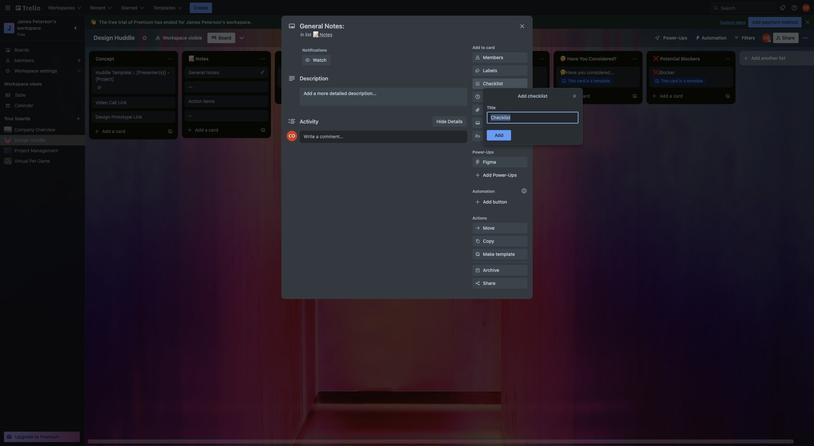 Task type: locate. For each thing, give the bounding box(es) containing it.
detailed
[[330, 91, 347, 96]]

1 horizontal spatial members
[[483, 55, 503, 60]]

add to card
[[473, 45, 495, 50]]

items
[[203, 99, 215, 104]]

2 -- from the top
[[189, 113, 193, 118]]

calendar link
[[14, 102, 81, 109]]

link inside video call link link
[[118, 100, 127, 105]]

workspace for workspace visible
[[163, 35, 187, 41]]

1 horizontal spatial create from template… image
[[353, 94, 359, 99]]

0 vertical spatial ups
[[679, 35, 688, 41]]

notifications
[[302, 48, 327, 53]]

to
[[481, 45, 485, 50], [35, 435, 39, 440]]

your boards
[[4, 116, 30, 121]]

add a card button for 🙋question [what about...?]
[[463, 91, 537, 101]]

a down the 🤔have you considered...
[[591, 79, 593, 83]]

add a more detailed description…
[[304, 91, 377, 96]]

add up 🙋question
[[473, 45, 480, 50]]

to right upgrade
[[35, 435, 39, 440]]

sm image left copy
[[475, 238, 481, 245]]

ups left automation button
[[679, 35, 688, 41]]

sm image left the figma
[[475, 159, 481, 166]]

0 vertical spatial automation
[[702, 35, 727, 41]]

sm image inside cover link
[[475, 120, 481, 126]]

a down checklist
[[484, 93, 486, 99]]

this card is a template. down ❌blocker link
[[661, 79, 704, 83]]

3 template. from the left
[[594, 79, 611, 83]]

1 vertical spatial -- link
[[189, 113, 264, 119]]

3 is from the left
[[586, 79, 589, 83]]

1 vertical spatial power-
[[473, 150, 486, 155]]

a down ❌blocker link
[[684, 79, 686, 83]]

sm image left archive
[[475, 267, 481, 274]]

share
[[782, 35, 795, 41], [483, 281, 496, 286]]

0 vertical spatial workspace
[[226, 19, 250, 25]]

sm image inside 'copy' link
[[475, 238, 481, 245]]

list right another
[[779, 55, 786, 61]]

this card is a template. down 🙋question [what about...?] at top right
[[475, 79, 518, 83]]

hide details link
[[433, 117, 467, 127]]

sm image left cover
[[475, 120, 481, 126]]

2 sm image from the top
[[475, 67, 481, 74]]

add down the action items
[[195, 127, 204, 133]]

2 template. from the left
[[501, 79, 518, 83]]

0 horizontal spatial christina overa (christinaovera) image
[[287, 131, 297, 141]]

0 horizontal spatial automation
[[473, 189, 495, 194]]

checklist
[[528, 93, 548, 99]]

0 vertical spatial design
[[94, 34, 113, 41]]

members up labels
[[483, 55, 503, 60]]

🤔have
[[560, 70, 577, 75]]

Board name text field
[[90, 33, 138, 43]]

automation button
[[693, 33, 731, 43]]

1 horizontal spatial premium
[[134, 19, 153, 25]]

2 is from the left
[[493, 79, 497, 83]]

-
[[167, 70, 169, 75], [189, 84, 191, 90], [191, 84, 193, 90], [189, 113, 191, 118], [191, 113, 193, 118]]

peterson's up 'board' 'link'
[[202, 19, 225, 25]]

add button button
[[473, 197, 528, 208]]

share button down method
[[773, 33, 799, 43]]

is down 🙋question [what about...?] at top right
[[493, 79, 497, 83]]

share down archive
[[483, 281, 496, 286]]

1 horizontal spatial huddle
[[96, 70, 111, 75]]

0 vertical spatial list
[[305, 32, 312, 37]]

button
[[493, 199, 507, 205]]

create from template… image for 🤔have you considered...
[[632, 94, 638, 99]]

add down 👍positive
[[288, 93, 297, 99]]

0 horizontal spatial peterson's
[[33, 19, 56, 24]]

huddle inside text box
[[114, 34, 135, 41]]

card
[[486, 45, 495, 50], [298, 79, 306, 83], [484, 79, 492, 83], [577, 79, 585, 83], [670, 79, 678, 83], [302, 93, 311, 99], [488, 93, 497, 99], [580, 93, 590, 99], [673, 93, 683, 99], [209, 127, 218, 133], [116, 129, 125, 134]]

1 this card is a template. from the left
[[289, 79, 332, 83]]

0 vertical spatial premium
[[134, 19, 153, 25]]

sm image right power-ups button
[[693, 33, 702, 42]]

::
[[133, 70, 135, 75]]

power-ups button
[[650, 33, 691, 43]]

0 vertical spatial --
[[189, 84, 193, 90]]

company overview
[[14, 127, 55, 133]]

0 vertical spatial power-
[[664, 35, 679, 41]]

banner
[[85, 16, 814, 29]]

sm image down 🙋question
[[475, 81, 481, 87]]

0 vertical spatial huddle
[[114, 34, 135, 41]]

a left more
[[314, 91, 316, 96]]

boards link
[[0, 45, 85, 55]]

1 horizontal spatial power-ups
[[664, 35, 688, 41]]

0 vertical spatial -- link
[[189, 84, 264, 90]]

automation down explore
[[702, 35, 727, 41]]

sm image inside "watch" button
[[304, 57, 311, 63]]

add left dates
[[474, 93, 483, 99]]

4 this from the left
[[661, 79, 669, 83]]

0 horizontal spatial link
[[118, 100, 127, 105]]

1 horizontal spatial peterson's
[[202, 19, 225, 25]]

design down the
[[94, 34, 113, 41]]

add a card up title
[[474, 93, 497, 99]]

card down items
[[209, 127, 218, 133]]

sm image
[[475, 54, 481, 61], [475, 67, 481, 74], [475, 267, 481, 274]]

link down video call link link
[[133, 114, 142, 120]]

edit card image
[[260, 70, 265, 75]]

2 horizontal spatial ups
[[679, 35, 688, 41]]

None submit
[[487, 130, 511, 141]]

game
[[38, 158, 50, 164]]

to for card
[[481, 45, 485, 50]]

0 horizontal spatial members
[[14, 58, 34, 63]]

christina overa (christinaovera) image
[[762, 33, 771, 43]]

3 this card is a template. from the left
[[568, 79, 611, 83]]

huddle inside huddle template :: [presenter(s)] - [project]
[[96, 70, 111, 75]]

copy
[[483, 239, 494, 244]]

workspace inside "james peterson's workspace free"
[[17, 25, 41, 31]]

huddle up [project]
[[96, 70, 111, 75]]

0 vertical spatial power-ups
[[664, 35, 688, 41]]

action items
[[189, 99, 215, 104]]

0 vertical spatial workspace
[[163, 35, 187, 41]]

sm image inside checklist link
[[475, 81, 481, 87]]

create from template… image
[[632, 94, 638, 99], [725, 94, 731, 99], [261, 128, 266, 133]]

this down "🤔have"
[[568, 79, 576, 83]]

1 horizontal spatial ups
[[508, 172, 517, 178]]

0 vertical spatial design huddle
[[94, 34, 135, 41]]

1 vertical spatial --
[[189, 113, 193, 118]]

ups up 'add button' button
[[508, 172, 517, 178]]

link
[[118, 100, 127, 105], [133, 114, 142, 120]]

design inside text box
[[94, 34, 113, 41]]

card down labels
[[484, 79, 492, 83]]

1 vertical spatial huddle
[[96, 70, 111, 75]]

0 vertical spatial christina overa (christinaovera) image
[[803, 4, 810, 12]]

1 horizontal spatial james
[[186, 19, 200, 25]]

❌blocker
[[653, 70, 675, 75]]

0 vertical spatial sm image
[[475, 54, 481, 61]]

labels
[[483, 68, 497, 73]]

0 vertical spatial share button
[[773, 33, 799, 43]]

this
[[289, 79, 297, 83], [475, 79, 483, 83], [568, 79, 576, 83], [661, 79, 669, 83]]

template. down 🙋question [what about...?] link
[[501, 79, 518, 83]]

1 vertical spatial christina overa (christinaovera) image
[[287, 131, 297, 141]]

workspace inside button
[[163, 35, 187, 41]]

add a card
[[288, 93, 311, 99], [474, 93, 497, 99], [567, 93, 590, 99], [660, 93, 683, 99], [195, 127, 218, 133], [102, 129, 125, 134]]

🤔have you considered...
[[560, 70, 614, 75]]

sm image for figma
[[475, 159, 481, 166]]

description…
[[348, 91, 377, 96]]

card down ❌blocker
[[670, 79, 678, 83]]

members down boards
[[14, 58, 34, 63]]

1 vertical spatial workspace
[[17, 25, 41, 31]]

in list 📝 notes
[[300, 32, 332, 37]]

add board image
[[76, 116, 81, 121]]

create from template… image
[[353, 94, 359, 99], [539, 94, 545, 99], [168, 129, 173, 134]]

this card is a template. down 👍positive [i really liked...]
[[289, 79, 332, 83]]

virtual
[[14, 158, 28, 164]]

add payment method
[[753, 19, 798, 25]]

-- down action
[[189, 113, 193, 118]]

design huddle down free
[[94, 34, 135, 41]]

2 vertical spatial power-
[[493, 172, 508, 178]]

1 vertical spatial design huddle
[[14, 137, 45, 143]]

None text field
[[297, 20, 513, 32]]

2 vertical spatial design
[[14, 137, 29, 143]]

calendar
[[14, 103, 33, 108]]

list right in
[[305, 32, 312, 37]]

list
[[305, 32, 312, 37], [779, 55, 786, 61]]

workspace up free
[[17, 25, 41, 31]]

workspace up table
[[4, 81, 28, 87]]

is down ❌blocker link
[[679, 79, 682, 83]]

0 horizontal spatial james
[[17, 19, 31, 24]]

checklist link
[[473, 79, 528, 89]]

for
[[179, 19, 185, 25]]

automation inside button
[[702, 35, 727, 41]]

sm image left make
[[475, 251, 481, 258]]

this for 🤔have
[[568, 79, 576, 83]]

template. for really
[[315, 79, 332, 83]]

power-
[[664, 35, 679, 41], [473, 150, 486, 155], [493, 172, 508, 178]]

-- up action
[[189, 84, 193, 90]]

2 this from the left
[[475, 79, 483, 83]]

Title text field
[[487, 112, 579, 124]]

1 vertical spatial power-ups
[[473, 150, 494, 155]]

1 horizontal spatial automation
[[702, 35, 727, 41]]

1 this from the left
[[289, 79, 297, 83]]

add power-ups link
[[473, 170, 528, 181]]

wave image
[[90, 19, 96, 25]]

link inside design prototype link link
[[133, 114, 142, 120]]

cover link
[[473, 118, 528, 128]]

1 -- from the top
[[189, 84, 193, 90]]

1 horizontal spatial share
[[782, 35, 795, 41]]

members link up labels link
[[473, 52, 528, 63]]

share for bottommost share button
[[483, 281, 496, 286]]

2 horizontal spatial power-
[[664, 35, 679, 41]]

1 horizontal spatial workspace
[[163, 35, 187, 41]]

add down ❌blocker
[[660, 93, 669, 99]]

0 horizontal spatial share
[[483, 281, 496, 286]]

1 vertical spatial link
[[133, 114, 142, 120]]

3 sm image from the top
[[475, 267, 481, 274]]

design up project on the top left of page
[[14, 137, 29, 143]]

1 horizontal spatial create from template… image
[[632, 94, 638, 99]]

sm image for watch
[[304, 57, 311, 63]]

automation up add button
[[473, 189, 495, 194]]

james inside "james peterson's workspace free"
[[17, 19, 31, 24]]

james peterson's workspace free
[[17, 19, 57, 37]]

card up title
[[488, 93, 497, 99]]

ups inside button
[[679, 35, 688, 41]]

template. down 👍positive [i really liked...] link
[[315, 79, 332, 83]]

design for design huddle link
[[14, 137, 29, 143]]

james right for
[[186, 19, 200, 25]]

0 horizontal spatial workspace
[[17, 25, 41, 31]]

0 vertical spatial link
[[118, 100, 127, 105]]

0 horizontal spatial workspace
[[4, 81, 28, 87]]

1 horizontal spatial link
[[133, 114, 142, 120]]

sm image for copy
[[475, 238, 481, 245]]

trial
[[118, 19, 127, 25]]

this card is a template. for [i
[[289, 79, 332, 83]]

is down 👍positive [i really liked...]
[[308, 79, 311, 83]]

copy link
[[473, 236, 528, 247]]

1 vertical spatial share button
[[473, 279, 528, 289]]

huddle template :: [presenter(s)] - [project]
[[96, 70, 169, 82]]

1 horizontal spatial workspace
[[226, 19, 250, 25]]

add left button
[[483, 199, 492, 205]]

upgrade to premium link
[[4, 432, 80, 443]]

a down you
[[577, 93, 579, 99]]

this down 👍positive
[[289, 79, 297, 83]]

2 horizontal spatial create from template… image
[[725, 94, 731, 99]]

sm image inside labels link
[[475, 67, 481, 74]]

1 horizontal spatial design huddle
[[94, 34, 135, 41]]

sm image left labels
[[475, 67, 481, 74]]

0 horizontal spatial to
[[35, 435, 39, 440]]

2 horizontal spatial create from template… image
[[539, 94, 545, 99]]

custom fields button
[[473, 133, 528, 139]]

📝
[[313, 32, 319, 37]]

create from template… image for 🙋question [what about...?]
[[539, 94, 545, 99]]

0 horizontal spatial huddle
[[30, 137, 45, 143]]

🙋question [what about...?] link
[[467, 69, 543, 76]]

to up labels
[[481, 45, 485, 50]]

general notes: link
[[189, 69, 264, 76]]

design huddle link
[[14, 137, 81, 144]]

workspace down 👋 the free trial of premium has ended for james peterson's workspace .
[[163, 35, 187, 41]]

board link
[[207, 33, 235, 43]]

1 vertical spatial sm image
[[475, 67, 481, 74]]

1 vertical spatial ups
[[486, 150, 494, 155]]

1 vertical spatial design
[[96, 114, 110, 120]]

share button down archive link
[[473, 279, 528, 289]]

christina overa (christinaovera) image
[[803, 4, 810, 12], [287, 131, 297, 141]]

sm image inside make template link
[[475, 251, 481, 258]]

fields
[[501, 133, 514, 139]]

add down design prototype link
[[102, 129, 111, 134]]

-- link down action items link
[[189, 113, 264, 119]]

0 vertical spatial share
[[782, 35, 795, 41]]

add a card down "description"
[[288, 93, 311, 99]]

james up free
[[17, 19, 31, 24]]

0 horizontal spatial premium
[[40, 435, 59, 440]]

add a card button for 👍positive [i really liked...]
[[278, 91, 351, 101]]

1 horizontal spatial list
[[779, 55, 786, 61]]

virtual pet game link
[[14, 158, 81, 165]]

sm image left watch
[[304, 57, 311, 63]]

1 horizontal spatial christina overa (christinaovera) image
[[803, 4, 810, 12]]

0 horizontal spatial share button
[[473, 279, 528, 289]]

add left payment
[[753, 19, 761, 25]]

0 horizontal spatial members link
[[0, 55, 85, 66]]

sm image inside archive link
[[475, 267, 481, 274]]

notes
[[320, 32, 332, 37]]

move link
[[473, 223, 528, 234]]

sm image
[[693, 33, 702, 42], [304, 57, 311, 63], [475, 81, 481, 87], [475, 120, 481, 126], [475, 159, 481, 166], [475, 225, 481, 232], [475, 238, 481, 245], [475, 251, 481, 258]]

add a card button down 🤔have you considered... link
[[556, 91, 630, 101]]

huddle down trial
[[114, 34, 135, 41]]

1 vertical spatial share
[[483, 281, 496, 286]]

video call link link
[[96, 100, 172, 106]]

call
[[109, 100, 117, 105]]

prototype
[[111, 114, 132, 120]]

this down ❌blocker
[[661, 79, 669, 83]]

premium right upgrade
[[40, 435, 59, 440]]

template. for about...?]
[[501, 79, 518, 83]]

card down the 🤔have you considered...
[[580, 93, 590, 99]]

sm image inside move link
[[475, 225, 481, 232]]

james
[[17, 19, 31, 24], [186, 19, 200, 25]]

the
[[99, 19, 107, 25]]

explore plans button
[[721, 19, 746, 27]]

2 vertical spatial sm image
[[475, 267, 481, 274]]

design huddle inside design huddle link
[[14, 137, 45, 143]]

1 horizontal spatial to
[[481, 45, 485, 50]]

1 vertical spatial to
[[35, 435, 39, 440]]

4 template. from the left
[[687, 79, 704, 83]]

4 this card is a template. from the left
[[661, 79, 704, 83]]

2 this card is a template. from the left
[[475, 79, 518, 83]]

0 horizontal spatial power-ups
[[473, 150, 494, 155]]

sm image inside automation button
[[693, 33, 702, 42]]

workspace visible button
[[151, 33, 206, 43]]

0 horizontal spatial design huddle
[[14, 137, 45, 143]]

your boards with 4 items element
[[4, 115, 66, 123]]

add a card button down design prototype link link
[[92, 126, 165, 137]]

workspace inside banner
[[226, 19, 250, 25]]

huddle up project management
[[30, 137, 45, 143]]

design huddle down company overview at the left of page
[[14, 137, 45, 143]]

0 horizontal spatial list
[[305, 32, 312, 37]]

a down design prototype link
[[112, 129, 115, 134]]

is for [i
[[308, 79, 311, 83]]

template. down ❌blocker link
[[687, 79, 704, 83]]

0 vertical spatial to
[[481, 45, 485, 50]]

1 template. from the left
[[315, 79, 332, 83]]

3 this from the left
[[568, 79, 576, 83]]

customize views image
[[239, 35, 245, 41]]

add a card button down ❌blocker link
[[649, 91, 723, 101]]

template.
[[315, 79, 332, 83], [501, 79, 518, 83], [594, 79, 611, 83], [687, 79, 704, 83]]

hide
[[437, 119, 447, 124]]

cover
[[483, 120, 496, 126]]

explore plans
[[721, 20, 746, 25]]

add a card button for ❌blocker
[[649, 91, 723, 101]]

premium right of
[[134, 19, 153, 25]]

1 sm image from the top
[[475, 54, 481, 61]]

link right "call"
[[118, 100, 127, 105]]

ups
[[679, 35, 688, 41], [486, 150, 494, 155], [508, 172, 517, 178]]

1 is from the left
[[308, 79, 311, 83]]

1 vertical spatial workspace
[[4, 81, 28, 87]]

2 horizontal spatial huddle
[[114, 34, 135, 41]]

-- link
[[189, 84, 264, 90], [189, 113, 264, 119]]

1 vertical spatial list
[[779, 55, 786, 61]]

share for the right share button
[[782, 35, 795, 41]]

0 horizontal spatial create from template… image
[[261, 128, 266, 133]]

link for design prototype link
[[133, 114, 142, 120]]

premium
[[134, 19, 153, 25], [40, 435, 59, 440]]

custom fields
[[483, 133, 514, 139]]

add
[[753, 19, 761, 25], [473, 45, 480, 50], [751, 55, 760, 61], [304, 91, 312, 96], [288, 93, 297, 99], [474, 93, 483, 99], [518, 93, 527, 99], [567, 93, 576, 99], [660, 93, 669, 99], [195, 127, 204, 133], [102, 129, 111, 134], [483, 172, 492, 178], [483, 199, 492, 205]]



Task type: vqa. For each thing, say whether or not it's contained in the screenshot.
James Peterson (jamespeterson93) image
no



Task type: describe. For each thing, give the bounding box(es) containing it.
1 horizontal spatial power-
[[493, 172, 508, 178]]

j link
[[4, 23, 14, 33]]

1 horizontal spatial share button
[[773, 33, 799, 43]]

add a card down ❌blocker
[[660, 93, 683, 99]]

huddle template :: [presenter(s)] - [project] link
[[96, 69, 172, 82]]

0 horizontal spatial create from template… image
[[168, 129, 173, 134]]

a down really
[[312, 79, 314, 83]]

🙋question [what about...?]
[[467, 70, 528, 75]]

this for 🙋question
[[475, 79, 483, 83]]

card left more
[[302, 93, 311, 99]]

add a card down items
[[195, 127, 218, 133]]

.
[[250, 19, 252, 25]]

this card is a template. for [what
[[475, 79, 518, 83]]

action
[[189, 99, 202, 104]]

👍positive
[[281, 70, 304, 75]]

template. for considered...
[[594, 79, 611, 83]]

add a card button down action items link
[[185, 125, 258, 136]]

visible
[[188, 35, 202, 41]]

general
[[189, 70, 205, 75]]

🤔have you considered... link
[[560, 69, 636, 76]]

make template
[[483, 252, 515, 257]]

card down ❌blocker link
[[673, 93, 683, 99]]

general notes:
[[189, 70, 220, 75]]

📝 notes link
[[313, 32, 332, 37]]

make template link
[[473, 249, 528, 260]]

add left more
[[304, 91, 312, 96]]

list inside "add another list" button
[[779, 55, 786, 61]]

project management link
[[14, 148, 81, 154]]

views
[[29, 81, 42, 87]]

👋
[[90, 19, 96, 25]]

sm image for automation
[[693, 33, 702, 42]]

this for 👍positive
[[289, 79, 297, 83]]

really
[[309, 70, 321, 75]]

you
[[578, 70, 586, 75]]

checklist
[[483, 81, 503, 86]]

a down 🙋question [what about...?] at top right
[[498, 79, 500, 83]]

considered...
[[587, 70, 614, 75]]

[project]
[[96, 76, 114, 82]]

attachment
[[483, 107, 508, 113]]

dates button
[[473, 92, 528, 102]]

template
[[112, 70, 131, 75]]

2 vertical spatial ups
[[508, 172, 517, 178]]

this card is a template. for you
[[568, 79, 611, 83]]

add left another
[[751, 55, 760, 61]]

sm image for labels
[[475, 67, 481, 74]]

filters button
[[732, 33, 757, 43]]

workspace for workspace views
[[4, 81, 28, 87]]

a down items
[[205, 127, 207, 133]]

create button
[[190, 3, 212, 13]]

has
[[155, 19, 162, 25]]

search image
[[714, 5, 719, 10]]

show menu image
[[802, 35, 809, 41]]

is for you
[[586, 79, 589, 83]]

0 notifications image
[[779, 4, 787, 12]]

🙋question
[[467, 70, 492, 75]]

management
[[31, 148, 58, 154]]

to for premium
[[35, 435, 39, 440]]

primary element
[[0, 0, 814, 16]]

add a card down you
[[567, 93, 590, 99]]

add a card button for 🤔have you considered...
[[556, 91, 630, 101]]

a down ❌blocker
[[670, 93, 672, 99]]

project
[[14, 148, 29, 154]]

table link
[[14, 92, 81, 99]]

video
[[96, 100, 108, 105]]

upgrade to premium
[[15, 435, 59, 440]]

sm image for archive
[[475, 267, 481, 274]]

design for design prototype link link
[[96, 114, 110, 120]]

open information menu image
[[791, 5, 798, 11]]

power-ups inside button
[[664, 35, 688, 41]]

ended
[[164, 19, 177, 25]]

peterson's inside "james peterson's workspace free"
[[33, 19, 56, 24]]

virtual pet game
[[14, 158, 50, 164]]

card down prototype
[[116, 129, 125, 134]]

sm image for move
[[475, 225, 481, 232]]

workspace visible
[[163, 35, 202, 41]]

4 is from the left
[[679, 79, 682, 83]]

1 vertical spatial premium
[[40, 435, 59, 440]]

labels link
[[473, 65, 528, 76]]

add down "🤔have"
[[567, 93, 576, 99]]

sm image for checklist
[[475, 81, 481, 87]]

- inside huddle template :: [presenter(s)] - [project]
[[167, 70, 169, 75]]

2 vertical spatial huddle
[[30, 137, 45, 143]]

add inside "button"
[[753, 19, 761, 25]]

create from template… image for ❌blocker
[[725, 94, 731, 99]]

archive
[[483, 268, 499, 273]]

banner containing 👋
[[85, 16, 814, 29]]

star or unstar board image
[[142, 35, 147, 41]]

template
[[496, 252, 515, 257]]

design huddle inside design huddle text box
[[94, 34, 135, 41]]

design prototype link
[[96, 114, 142, 120]]

design prototype link link
[[96, 114, 172, 120]]

1 vertical spatial automation
[[473, 189, 495, 194]]

dates
[[483, 94, 496, 100]]

james inside banner
[[186, 19, 200, 25]]

1 -- link from the top
[[189, 84, 264, 90]]

free
[[17, 32, 25, 37]]

1 horizontal spatial members link
[[473, 52, 528, 63]]

company
[[14, 127, 34, 133]]

watch
[[313, 57, 327, 63]]

Write a comment text field
[[300, 131, 467, 143]]

sm image for cover
[[475, 120, 481, 126]]

card down [i
[[298, 79, 306, 83]]

make
[[483, 252, 495, 257]]

add a card down design prototype link
[[102, 129, 125, 134]]

video call link
[[96, 100, 127, 105]]

card up labels
[[486, 45, 495, 50]]

action items link
[[189, 98, 264, 105]]

about...?]
[[508, 70, 528, 75]]

another
[[761, 55, 778, 61]]

board
[[218, 35, 231, 41]]

move
[[483, 226, 495, 231]]

add another list
[[751, 55, 786, 61]]

card down you
[[577, 79, 585, 83]]

filters
[[742, 35, 755, 41]]

project management
[[14, 148, 58, 154]]

watch button
[[302, 55, 331, 65]]

attachment button
[[473, 105, 528, 115]]

custom
[[483, 133, 500, 139]]

more
[[317, 91, 328, 96]]

pet
[[29, 158, 36, 164]]

Search field
[[719, 3, 776, 13]]

power- inside button
[[664, 35, 679, 41]]

2 -- link from the top
[[189, 113, 264, 119]]

create from template… image for 👍positive [i really liked...]
[[353, 94, 359, 99]]

is for [what
[[493, 79, 497, 83]]

j
[[7, 24, 11, 32]]

add down the figma
[[483, 172, 492, 178]]

of
[[128, 19, 133, 25]]

premium inside banner
[[134, 19, 153, 25]]

👋 the free trial of premium has ended for james peterson's workspace .
[[90, 19, 252, 25]]

0 horizontal spatial power-
[[473, 150, 486, 155]]

explore
[[721, 20, 735, 25]]

upgrade
[[15, 435, 33, 440]]

company overview link
[[14, 127, 81, 133]]

0 horizontal spatial ups
[[486, 150, 494, 155]]

a down "description"
[[298, 93, 300, 99]]

👍positive [i really liked...]
[[281, 70, 337, 75]]

add button
[[483, 199, 507, 205]]

sm image for make template
[[475, 251, 481, 258]]

sm image for members
[[475, 54, 481, 61]]

add a more detailed description… link
[[300, 88, 467, 106]]

hide details
[[437, 119, 463, 124]]

add checklist
[[518, 93, 548, 99]]

title
[[487, 105, 496, 110]]

link for video call link
[[118, 100, 127, 105]]

[i
[[305, 70, 308, 75]]

add left checklist
[[518, 93, 527, 99]]



